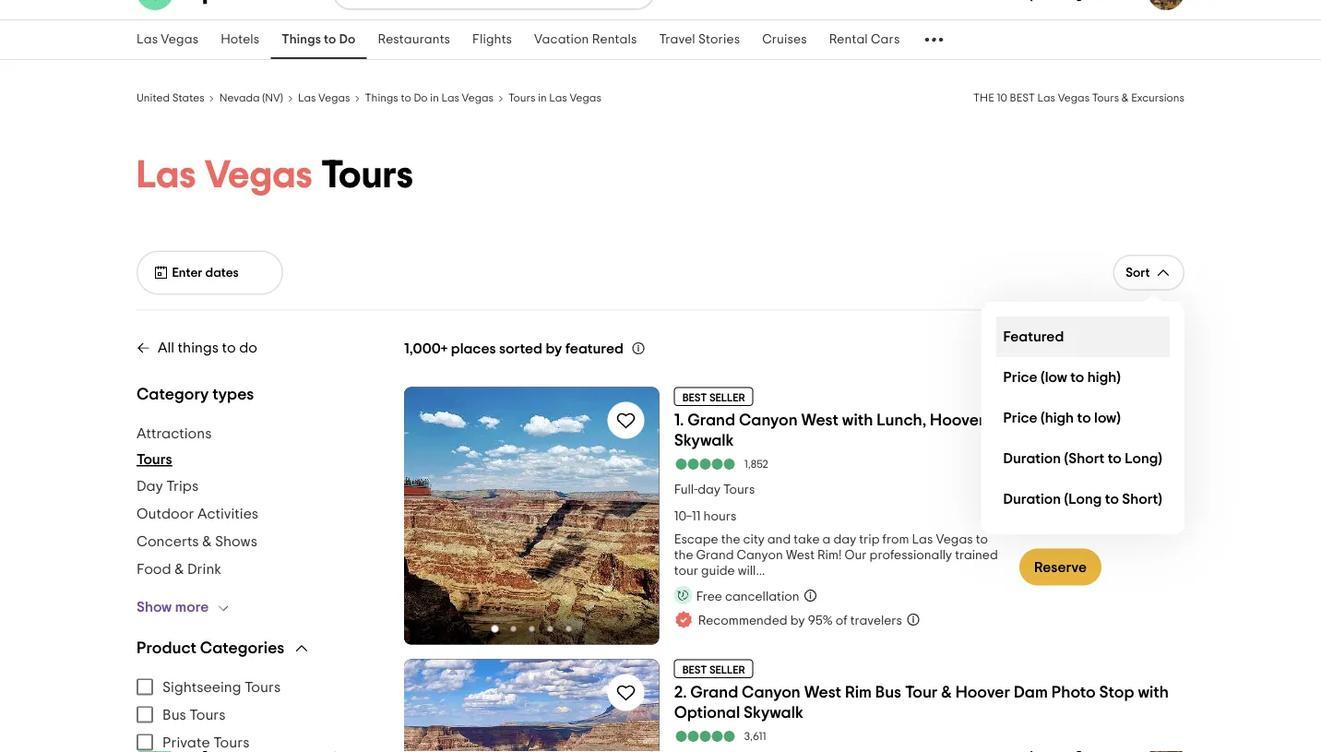 Task type: vqa. For each thing, say whether or not it's contained in the screenshot.
from
yes



Task type: locate. For each thing, give the bounding box(es) containing it.
1 vertical spatial price
[[1004, 411, 1038, 425]]

bus inside grand canyon west rim bus tour & hoover dam photo stop with optional skywalk
[[876, 684, 902, 700]]

& right tour
[[942, 684, 952, 700]]

to right (long
[[1105, 492, 1119, 507]]

0 horizontal spatial skywalk
[[674, 432, 734, 449]]

vegas down "vacation rentals"
[[570, 93, 602, 104]]

(nv)
[[262, 93, 283, 104]]

bus tours
[[162, 707, 226, 722]]

1 horizontal spatial in
[[538, 93, 547, 104]]

hoover up 1,852 link
[[930, 412, 985, 428]]

best for grand canyon west rim bus tour & hoover dam photo stop with optional skywalk
[[683, 664, 707, 676]]

1 horizontal spatial bus
[[876, 684, 902, 700]]

seller
[[710, 392, 745, 403], [710, 664, 745, 676]]

1 horizontal spatial optional
[[1079, 412, 1145, 428]]

& inside 'link'
[[175, 562, 184, 576]]

2 duration from the top
[[1004, 492, 1061, 507]]

price for price (low to high)
[[1004, 370, 1038, 385]]

and
[[768, 533, 791, 546]]

0 horizontal spatial optional
[[674, 704, 740, 721]]

5.0 of 5 bubbles image inside 1,852 link
[[674, 459, 737, 470]]

1 horizontal spatial from
[[1020, 483, 1046, 496]]

grand right 1.
[[688, 412, 736, 428]]

0 vertical spatial stop
[[1026, 412, 1061, 428]]

0 vertical spatial best
[[1010, 93, 1035, 104]]

1 save to a trip image from the top
[[615, 409, 637, 431]]

1 horizontal spatial things
[[365, 93, 398, 104]]

1 in from the left
[[430, 93, 439, 104]]

best seller for 1.
[[683, 392, 745, 403]]

skywalk down 1.
[[674, 432, 734, 449]]

1 vertical spatial las vegas
[[298, 93, 350, 104]]

1 horizontal spatial the
[[721, 533, 741, 546]]

duration for duration (long to short)
[[1004, 492, 1061, 507]]

las vegas right (nv)
[[298, 93, 350, 104]]

dam
[[989, 412, 1023, 428], [1014, 684, 1048, 700]]

category types
[[137, 386, 254, 403]]

by left 95% at the right bottom
[[791, 614, 805, 627]]

hotels
[[221, 33, 260, 46]]

1 horizontal spatial stop
[[1100, 684, 1135, 700]]

0 vertical spatial by
[[546, 341, 562, 356]]

0 vertical spatial save to a trip image
[[615, 409, 637, 431]]

things for things to do
[[282, 33, 321, 46]]

tours
[[509, 93, 536, 104], [1092, 93, 1120, 104], [321, 156, 413, 195], [137, 452, 172, 467], [724, 483, 755, 496], [245, 680, 281, 694], [190, 707, 226, 722], [213, 735, 250, 750]]

1 vertical spatial west
[[786, 549, 815, 562]]

clear all filters
[[1100, 341, 1185, 354]]

canyon inside the grand canyon west with lunch, hoover dam stop & optional skywalk
[[739, 412, 798, 428]]

2 vertical spatial west
[[804, 684, 842, 700]]

(long
[[1065, 492, 1102, 507]]

to
[[324, 33, 336, 46], [401, 93, 411, 104], [222, 340, 236, 355], [1071, 370, 1085, 385], [1077, 411, 1091, 425], [1108, 451, 1122, 466], [1105, 492, 1119, 507], [976, 533, 988, 546]]

price
[[1004, 370, 1038, 385], [1004, 411, 1038, 425]]

day up 10–11 hours in the bottom right of the page
[[698, 483, 721, 496]]

skywalk
[[674, 432, 734, 449], [744, 704, 804, 721]]

dam left photo
[[1014, 684, 1048, 700]]

west down take
[[786, 549, 815, 562]]

grand canyon west with lunch, hoover dam stop & optional skywalk
[[674, 412, 1145, 449]]

skywalk up 3,611
[[744, 704, 804, 721]]

1 vertical spatial do
[[414, 93, 428, 104]]

tripadvisor image
[[137, 0, 310, 10]]

0 horizontal spatial day
[[698, 483, 721, 496]]

grand canyon west rim bus tour & hoover dam photo stop with optional skywalk
[[674, 684, 1169, 721]]

hotels link
[[210, 20, 271, 59]]

things right hotels
[[282, 33, 321, 46]]

save to a trip image left the 2.
[[615, 682, 637, 704]]

canyon up "1,852"
[[739, 412, 798, 428]]

1 best seller from the top
[[683, 392, 745, 403]]

1 vertical spatial hoover
[[956, 684, 1011, 700]]

best for grand canyon west with lunch, hoover dam stop & optional skywalk
[[683, 392, 707, 403]]

las up united
[[137, 33, 158, 46]]

1 vertical spatial canyon
[[737, 549, 783, 562]]

restaurants
[[378, 33, 450, 46]]

vegas inside escape the city and take a day trip from las vegas to the grand canyon west rim! our professionally trained tour guide will…
[[936, 533, 973, 546]]

vacation rentals link
[[523, 20, 648, 59]]

dam left '(high'
[[989, 412, 1023, 428]]

0 horizontal spatial from
[[883, 533, 909, 546]]

drink
[[187, 562, 221, 576]]

hoover
[[930, 412, 985, 428], [956, 684, 1011, 700]]

0 vertical spatial las vegas
[[137, 33, 199, 46]]

1 vertical spatial save to a trip image
[[615, 682, 637, 704]]

optional down high)
[[1079, 412, 1145, 428]]

0 vertical spatial canyon
[[739, 412, 798, 428]]

vegas up trained
[[936, 533, 973, 546]]

1 vertical spatial from
[[883, 533, 909, 546]]

1 horizontal spatial by
[[791, 614, 805, 627]]

0 vertical spatial optional
[[1079, 412, 1145, 428]]

grand
[[688, 412, 736, 428], [696, 549, 734, 562], [691, 684, 738, 700]]

las down restaurants
[[442, 93, 460, 104]]

5.0 of 5 bubbles image up full-day tours
[[674, 459, 737, 470]]

1 vertical spatial seller
[[710, 664, 745, 676]]

with right photo
[[1138, 684, 1169, 700]]

& up drink
[[202, 534, 212, 549]]

las down vacation
[[549, 93, 567, 104]]

grand inside grand canyon west rim bus tour & hoover dam photo stop with optional skywalk
[[691, 684, 738, 700]]

1 vertical spatial duration
[[1004, 492, 1061, 507]]

to left long)
[[1108, 451, 1122, 466]]

1 vertical spatial grand
[[696, 549, 734, 562]]

bus right the rim
[[876, 684, 902, 700]]

5.0 of 5 bubbles image left 3,611
[[674, 731, 737, 742]]

concerts & shows
[[137, 534, 257, 549]]

& left drink
[[175, 562, 184, 576]]

seller up "1,852"
[[710, 392, 745, 403]]

5.0 of 5 bubbles image for grand canyon west rim bus tour & hoover dam photo stop with optional skywalk
[[674, 731, 737, 742]]

$109
[[1020, 501, 1051, 515]]

west inside the grand canyon west with lunch, hoover dam stop & optional skywalk
[[802, 412, 839, 428]]

2.
[[674, 684, 687, 700]]

list box containing featured
[[981, 302, 1185, 534]]

1 vertical spatial las vegas link
[[298, 90, 350, 105]]

1 horizontal spatial do
[[414, 93, 428, 104]]

0 vertical spatial things
[[282, 33, 321, 46]]

grand inside escape the city and take a day trip from las vegas to the grand canyon west rim! our professionally trained tour guide will…
[[696, 549, 734, 562]]

stop inside grand canyon west rim bus tour & hoover dam photo stop with optional skywalk
[[1100, 684, 1135, 700]]

day
[[698, 483, 721, 496], [834, 533, 857, 546]]

1 5.0 of 5 bubbles image from the top
[[674, 459, 737, 470]]

price left (low
[[1004, 370, 1038, 385]]

to left restaurants
[[324, 33, 336, 46]]

5.0 of 5 bubbles image
[[674, 459, 737, 470], [674, 731, 737, 742]]

states
[[172, 93, 205, 104]]

0 vertical spatial from
[[1020, 483, 1046, 496]]

1 vertical spatial stop
[[1100, 684, 1135, 700]]

& left the low)
[[1065, 412, 1076, 428]]

united states link
[[137, 90, 205, 105]]

cancellation
[[725, 590, 800, 603]]

hoover right tour
[[956, 684, 1011, 700]]

things to do in las vegas link
[[365, 90, 494, 105]]

1 horizontal spatial las vegas
[[298, 93, 350, 104]]

0 horizontal spatial las vegas
[[137, 33, 199, 46]]

las right (nv)
[[298, 93, 316, 104]]

0 vertical spatial seller
[[710, 392, 745, 403]]

in down vacation
[[538, 93, 547, 104]]

to inside "link"
[[324, 33, 336, 46]]

las vegas up united states link
[[137, 33, 199, 46]]

0 vertical spatial grand
[[688, 412, 736, 428]]

travel stories
[[659, 33, 740, 46]]

rental cars link
[[818, 20, 911, 59]]

1 vertical spatial the
[[674, 549, 694, 562]]

las up professionally
[[912, 533, 933, 546]]

0 vertical spatial day
[[698, 483, 721, 496]]

0 vertical spatial 5.0 of 5 bubbles image
[[674, 459, 737, 470]]

0 vertical spatial price
[[1004, 370, 1038, 385]]

to down restaurants link
[[401, 93, 411, 104]]

with inside the grand canyon west with lunch, hoover dam stop & optional skywalk
[[842, 412, 873, 428]]

best right 10
[[1010, 93, 1035, 104]]

private tours
[[162, 735, 250, 750]]

by
[[546, 341, 562, 356], [791, 614, 805, 627]]

do for things to do
[[339, 33, 356, 46]]

from up $109
[[1020, 483, 1046, 496]]

0 vertical spatial do
[[339, 33, 356, 46]]

with left lunch,
[[842, 412, 873, 428]]

rental
[[829, 33, 868, 46]]

save to a trip image left 1.
[[615, 409, 637, 431]]

2 5.0 of 5 bubbles image from the top
[[674, 731, 737, 742]]

the
[[974, 93, 995, 104]]

skywalk inside the grand canyon west with lunch, hoover dam stop & optional skywalk
[[674, 432, 734, 449]]

outdoor activities link
[[137, 500, 259, 527]]

2 price from the top
[[1004, 411, 1038, 425]]

optional
[[1079, 412, 1145, 428], [674, 704, 740, 721]]

filters
[[1152, 341, 1185, 354]]

canyon for 2.
[[742, 684, 801, 700]]

0 vertical spatial with
[[842, 412, 873, 428]]

united
[[137, 93, 170, 104]]

in down restaurants
[[430, 93, 439, 104]]

will…
[[738, 564, 765, 577]]

duration for duration (short to long)
[[1004, 451, 1061, 466]]

do inside "link"
[[339, 33, 356, 46]]

per
[[1020, 520, 1040, 532]]

types
[[212, 386, 254, 403]]

2 seller from the top
[[710, 664, 745, 676]]

things to do link
[[271, 20, 367, 59]]

best up 1.
[[683, 392, 707, 403]]

places
[[451, 341, 496, 356]]

things to do
[[282, 33, 356, 46]]

1 price from the top
[[1004, 370, 1038, 385]]

from up professionally
[[883, 533, 909, 546]]

2 save to a trip image from the top
[[615, 682, 637, 704]]

canyon down city
[[737, 549, 783, 562]]

things for things to do in las vegas
[[365, 93, 398, 104]]

bus
[[876, 684, 902, 700], [162, 707, 186, 722]]

west inside grand canyon west rim bus tour & hoover dam photo stop with optional skywalk
[[804, 684, 842, 700]]

trip
[[859, 533, 880, 546]]

vegas down nevada (nv)
[[204, 156, 313, 195]]

featured
[[1004, 329, 1064, 344]]

do left restaurants link
[[339, 33, 356, 46]]

attractions
[[137, 426, 212, 441]]

west
[[802, 412, 839, 428], [786, 549, 815, 562], [804, 684, 842, 700]]

full-day tours
[[674, 483, 755, 496]]

0 vertical spatial duration
[[1004, 451, 1061, 466]]

carousel of images figure
[[404, 387, 660, 645]]

duration up per
[[1004, 492, 1061, 507]]

1 vertical spatial day
[[834, 533, 857, 546]]

0 horizontal spatial the
[[674, 549, 694, 562]]

0 horizontal spatial in
[[430, 93, 439, 104]]

0 horizontal spatial do
[[339, 33, 356, 46]]

2 vertical spatial grand
[[691, 684, 738, 700]]

las inside escape the city and take a day trip from las vegas to the grand canyon west rim! our professionally trained tour guide will…
[[912, 533, 933, 546]]

hoover inside the grand canyon west with lunch, hoover dam stop & optional skywalk
[[930, 412, 985, 428]]

1 vertical spatial best
[[683, 392, 707, 403]]

0 horizontal spatial with
[[842, 412, 873, 428]]

canyon inside grand canyon west rim bus tour & hoover dam photo stop with optional skywalk
[[742, 684, 801, 700]]

adult
[[1043, 520, 1074, 532]]

1 vertical spatial with
[[1138, 684, 1169, 700]]

1 seller from the top
[[710, 392, 745, 403]]

stop right photo
[[1100, 684, 1135, 700]]

west left lunch,
[[802, 412, 839, 428]]

1,000+ places sorted by featured
[[404, 341, 624, 356]]

day trips
[[137, 478, 199, 493]]

things down restaurants
[[365, 93, 398, 104]]

featured
[[565, 341, 624, 356]]

long)
[[1125, 451, 1163, 466]]

do
[[239, 340, 257, 355]]

seller down recommended on the right bottom of page
[[710, 664, 745, 676]]

do down restaurants link
[[414, 93, 428, 104]]

to right (low
[[1071, 370, 1085, 385]]

things inside "link"
[[282, 33, 321, 46]]

best seller for 2.
[[683, 664, 745, 676]]

to up trained
[[976, 533, 988, 546]]

rim!
[[818, 549, 842, 562]]

skywalk inside grand canyon west rim bus tour & hoover dam photo stop with optional skywalk
[[744, 704, 804, 721]]

canyon up 3,611
[[742, 684, 801, 700]]

reserve
[[1034, 560, 1087, 574]]

1 horizontal spatial skywalk
[[744, 704, 804, 721]]

5.0 of 5 bubbles image inside 3,611 link
[[674, 731, 737, 742]]

do
[[339, 33, 356, 46], [414, 93, 428, 104]]

west left the rim
[[804, 684, 842, 700]]

0 vertical spatial skywalk
[[674, 432, 734, 449]]

flights link
[[461, 20, 523, 59]]

2 vertical spatial best
[[683, 664, 707, 676]]

0 vertical spatial hoover
[[930, 412, 985, 428]]

best seller up the 2.
[[683, 664, 745, 676]]

1 horizontal spatial day
[[834, 533, 857, 546]]

1 vertical spatial optional
[[674, 704, 740, 721]]

1 vertical spatial 5.0 of 5 bubbles image
[[674, 731, 737, 742]]

west inside escape the city and take a day trip from las vegas to the grand canyon west rim! our professionally trained tour guide will…
[[786, 549, 815, 562]]

& inside the grand canyon west with lunch, hoover dam stop & optional skywalk
[[1065, 412, 1076, 428]]

1 vertical spatial skywalk
[[744, 704, 804, 721]]

0 vertical spatial bus
[[876, 684, 902, 700]]

0 vertical spatial dam
[[989, 412, 1023, 428]]

excursions
[[1132, 93, 1185, 104]]

best up the 2.
[[683, 664, 707, 676]]

price left '(high'
[[1004, 411, 1038, 425]]

1 horizontal spatial with
[[1138, 684, 1169, 700]]

by right sorted
[[546, 341, 562, 356]]

5.0 of 5 bubbles image for grand canyon west with lunch, hoover dam stop & optional skywalk
[[674, 459, 737, 470]]

stories
[[699, 33, 740, 46]]

2 vertical spatial canyon
[[742, 684, 801, 700]]

duration down '(high'
[[1004, 451, 1061, 466]]

high)
[[1088, 370, 1121, 385]]

& inside grand canyon west rim bus tour & hoover dam photo stop with optional skywalk
[[942, 684, 952, 700]]

grand right the 2.
[[691, 684, 738, 700]]

grand inside the grand canyon west with lunch, hoover dam stop & optional skywalk
[[688, 412, 736, 428]]

best seller up 1.
[[683, 392, 745, 403]]

0 horizontal spatial stop
[[1026, 412, 1061, 428]]

to left the low)
[[1077, 411, 1091, 425]]

1 vertical spatial things
[[365, 93, 398, 104]]

dam inside grand canyon west rim bus tour & hoover dam photo stop with optional skywalk
[[1014, 684, 1048, 700]]

the up tour
[[674, 549, 694, 562]]

1 duration from the top
[[1004, 451, 1061, 466]]

sorted
[[499, 341, 543, 356]]

day right a
[[834, 533, 857, 546]]

all things to do link
[[137, 340, 257, 355]]

0 vertical spatial west
[[802, 412, 839, 428]]

grand up guide
[[696, 549, 734, 562]]

0 vertical spatial best seller
[[683, 392, 745, 403]]

1 vertical spatial by
[[791, 614, 805, 627]]

flights
[[473, 33, 512, 46]]

restaurants link
[[367, 20, 461, 59]]

free
[[696, 590, 722, 603]]

save to a trip image
[[615, 409, 637, 431], [615, 682, 637, 704]]

1 vertical spatial dam
[[1014, 684, 1048, 700]]

the left city
[[721, 533, 741, 546]]

more
[[175, 599, 209, 614]]

in
[[430, 93, 439, 104], [538, 93, 547, 104]]

None search field
[[334, 0, 653, 8]]

1 vertical spatial bus
[[162, 707, 186, 722]]

list box
[[981, 302, 1185, 534]]

clear
[[1100, 341, 1132, 354]]

0 vertical spatial the
[[721, 533, 741, 546]]

vegas down tripadvisor image at the top left of the page
[[161, 33, 199, 46]]

seller for 1.
[[710, 392, 745, 403]]

travelers
[[851, 614, 903, 627]]

stop down (low
[[1026, 412, 1061, 428]]

bus up private in the bottom left of the page
[[162, 707, 186, 722]]

2 best seller from the top
[[683, 664, 745, 676]]

10–11
[[674, 510, 701, 523]]

las down united states
[[137, 156, 196, 195]]

las vegas link up united states link
[[126, 20, 210, 59]]

0 horizontal spatial things
[[282, 33, 321, 46]]

0 horizontal spatial las vegas link
[[126, 20, 210, 59]]

1 vertical spatial best seller
[[683, 664, 745, 676]]

of
[[836, 614, 848, 627]]

optional down the 2.
[[674, 704, 740, 721]]

las vegas link right (nv)
[[298, 90, 350, 105]]



Task type: describe. For each thing, give the bounding box(es) containing it.
escape the city and take a day trip from las vegas to the grand canyon west rim! our professionally trained tour guide will…
[[674, 533, 998, 577]]

0 horizontal spatial bus
[[162, 707, 186, 722]]

cruises
[[762, 33, 807, 46]]

duration (short to long)
[[1004, 451, 1163, 466]]

rentals
[[592, 33, 637, 46]]

0 vertical spatial las vegas link
[[126, 20, 210, 59]]

concerts
[[137, 534, 199, 549]]

seller for 2.
[[710, 664, 745, 676]]

food & drink
[[137, 562, 221, 576]]

in inside the things to do in las vegas link
[[430, 93, 439, 104]]

full-
[[674, 483, 698, 496]]

price for price (high to low)
[[1004, 411, 1038, 425]]

free cancellation
[[696, 590, 800, 603]]

shows
[[215, 534, 257, 549]]

rim
[[845, 684, 872, 700]]

1 horizontal spatial las vegas link
[[298, 90, 350, 105]]

from inside escape the city and take a day trip from las vegas to the grand canyon west rim! our professionally trained tour guide will…
[[883, 533, 909, 546]]

attractions link
[[137, 419, 212, 447]]

dates
[[205, 267, 239, 280]]

show
[[137, 599, 172, 614]]

private
[[162, 735, 210, 750]]

things to do in las vegas
[[365, 93, 494, 104]]

vegas down flights
[[462, 93, 494, 104]]

all things to do
[[158, 340, 257, 355]]

from $109 $104 per adult
[[1020, 483, 1090, 532]]

price (low to high)
[[1004, 370, 1121, 385]]

tour
[[674, 564, 699, 577]]

clear all filters link
[[1100, 328, 1185, 368]]

& left excursions
[[1122, 93, 1129, 104]]

with inside grand canyon west rim bus tour & hoover dam photo stop with optional skywalk
[[1138, 684, 1169, 700]]

show more button
[[137, 598, 238, 616]]

(short
[[1065, 451, 1105, 466]]

tour
[[905, 684, 938, 700]]

travel stories link
[[648, 20, 751, 59]]

product
[[137, 640, 197, 657]]

escape
[[674, 533, 718, 546]]

a
[[823, 533, 831, 546]]

all
[[1135, 341, 1149, 354]]

trained
[[955, 549, 998, 562]]

3,611 link
[[674, 730, 1185, 743]]

2 in from the left
[[538, 93, 547, 104]]

$104
[[1054, 499, 1090, 516]]

las vegas tours
[[137, 156, 413, 195]]

stop inside the grand canyon west with lunch, hoover dam stop & optional skywalk
[[1026, 412, 1061, 428]]

category
[[137, 386, 209, 403]]

sightseeing
[[162, 680, 241, 694]]

1,852
[[744, 459, 769, 470]]

profile image
[[1148, 0, 1185, 10]]

sort
[[1126, 266, 1150, 279]]

3,611
[[744, 731, 767, 742]]

lunch,
[[877, 412, 927, 428]]

west for with
[[802, 412, 839, 428]]

day trips link
[[137, 472, 199, 500]]

do for things to do in las vegas
[[414, 93, 428, 104]]

optional inside grand canyon west rim bus tour & hoover dam photo stop with optional skywalk
[[674, 704, 740, 721]]

las right 10
[[1038, 93, 1056, 104]]

outdoor
[[137, 506, 194, 521]]

grand for 2.
[[691, 684, 738, 700]]

guide
[[701, 564, 735, 577]]

canyon for 1.
[[739, 412, 798, 428]]

product categories
[[137, 640, 285, 657]]

day
[[137, 478, 163, 493]]

10–11 hours
[[674, 510, 737, 523]]

show more
[[137, 599, 209, 614]]

optional inside the grand canyon west with lunch, hoover dam stop & optional skywalk
[[1079, 412, 1145, 428]]

vacation
[[534, 33, 589, 46]]

grand for 1.
[[688, 412, 736, 428]]

cruises link
[[751, 20, 818, 59]]

vegas down things to do "link"
[[318, 93, 350, 104]]

dam inside the grand canyon west with lunch, hoover dam stop & optional skywalk
[[989, 412, 1023, 428]]

vegas right 10
[[1058, 93, 1090, 104]]

hours
[[704, 510, 737, 523]]

(low
[[1041, 370, 1068, 385]]

rental cars
[[829, 33, 900, 46]]

canyon inside escape the city and take a day trip from las vegas to the grand canyon west rim! our professionally trained tour guide will…
[[737, 549, 783, 562]]

to inside escape the city and take a day trip from las vegas to the grand canyon west rim! our professionally trained tour guide will…
[[976, 533, 988, 546]]

to left do
[[222, 340, 236, 355]]

hoover inside grand canyon west rim bus tour & hoover dam photo stop with optional skywalk
[[956, 684, 1011, 700]]

professionally
[[870, 549, 952, 562]]

duration (long to short)
[[1004, 492, 1163, 507]]

city
[[743, 533, 765, 546]]

concerts & shows link
[[137, 527, 257, 555]]

10
[[997, 93, 1008, 104]]

from inside from $109 $104 per adult
[[1020, 483, 1046, 496]]

nevada (nv)
[[219, 93, 283, 104]]

1,000+
[[404, 341, 448, 356]]

escape the city and take a day trip from las vegas to the grand canyon west rim! our professionally trained tour guide will… link
[[674, 532, 1005, 579]]

food
[[137, 562, 171, 576]]

0 horizontal spatial by
[[546, 341, 562, 356]]

enter dates button
[[137, 251, 283, 295]]

1,852 link
[[674, 458, 1185, 471]]

day inside escape the city and take a day trip from las vegas to the grand canyon west rim! our professionally trained tour guide will…
[[834, 533, 857, 546]]

price (high to low)
[[1004, 411, 1121, 425]]

recommended
[[698, 614, 788, 627]]

vacation rentals
[[534, 33, 637, 46]]

take
[[794, 533, 820, 546]]

west for rim
[[804, 684, 842, 700]]



